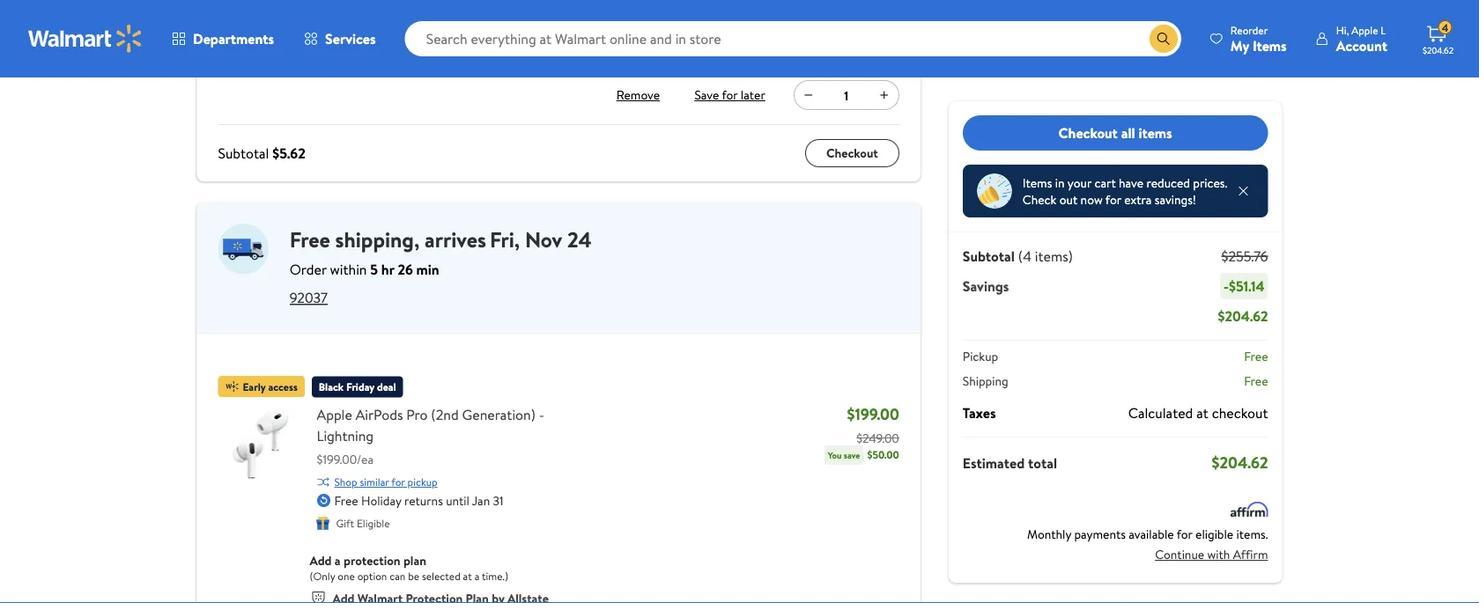 Task type: locate. For each thing, give the bounding box(es) containing it.
1 horizontal spatial checkout
[[1059, 123, 1118, 143]]

(2nd
[[431, 405, 459, 425]]

save inside you save $0.16
[[854, 19, 870, 31]]

protection
[[344, 552, 401, 569]]

Walmart Site-Wide search field
[[405, 21, 1182, 56]]

4
[[1443, 20, 1449, 35]]

$199.00/ea
[[317, 451, 374, 468]]

departments
[[193, 29, 274, 48]]

$255.76
[[1222, 247, 1269, 266]]

option
[[358, 569, 387, 584]]

calculated at checkout
[[1129, 404, 1269, 423]]

for right now
[[1106, 191, 1122, 208]]

free inside free shipping , arrives fri, nov 24 order within 5 hr 26 min 92037
[[290, 225, 330, 254]]

at right selected
[[463, 569, 472, 584]]

1 vertical spatial save
[[844, 450, 861, 461]]

subtotal (4 items)
[[963, 247, 1073, 266]]

subtotal left "$5.62"
[[218, 144, 269, 163]]

0 vertical spatial items
[[1253, 36, 1288, 55]]

0 vertical spatial at
[[1197, 404, 1209, 423]]

reorder
[[1231, 22, 1269, 37]]

you inside the $199.00 $249.00 you save $50.00
[[828, 450, 842, 461]]

you left the $0.16
[[838, 19, 851, 31]]

apple left the l
[[1352, 22, 1379, 37]]

shop similar for pickup
[[335, 475, 438, 490]]

5
[[370, 260, 378, 279]]

1 vertical spatial checkout
[[827, 145, 879, 162]]

1 vertical spatial you
[[828, 450, 842, 461]]

at left checkout
[[1197, 404, 1209, 423]]

(4
[[1019, 247, 1032, 266]]

subtotal up savings
[[963, 247, 1015, 266]]

1 vertical spatial items
[[1023, 174, 1053, 191]]

for
[[722, 86, 738, 104], [1106, 191, 1122, 208], [392, 475, 405, 490], [1177, 526, 1193, 543]]

pickup
[[963, 348, 999, 365]]

2 vertical spatial $204.62
[[1212, 452, 1269, 474]]

for up continue
[[1177, 526, 1193, 543]]

$5.62
[[273, 144, 306, 163]]

- inside apple airpods pro (2nd generation) - lightning $199.00/ea
[[539, 405, 545, 425]]

$204.62 down "-$51.14"
[[1219, 307, 1269, 326]]

0 horizontal spatial items
[[1023, 174, 1053, 191]]

affirm image
[[1231, 502, 1269, 517]]

0 horizontal spatial at
[[463, 569, 472, 584]]

all
[[1122, 123, 1136, 143]]

save down "$249.00"
[[844, 450, 861, 461]]

0 horizontal spatial apple
[[317, 405, 352, 425]]

apple inside hi, apple l account
[[1352, 22, 1379, 37]]

checkout down 1
[[827, 145, 879, 162]]

apple airpods pro (2nd generation) - lightning, with add-on services, $199.00/ea, 1 in cart gift eligible image
[[218, 405, 303, 489]]

at
[[1197, 404, 1209, 423], [463, 569, 472, 584]]

departments button
[[157, 18, 289, 60]]

save left the $0.16
[[854, 19, 870, 31]]

Search search field
[[405, 21, 1182, 56]]

at inside add a protection plan (only one option can be selected at a time.)
[[463, 569, 472, 584]]

for right save
[[722, 86, 738, 104]]

1 vertical spatial apple
[[317, 405, 352, 425]]

checkout left all
[[1059, 123, 1118, 143]]

returns
[[405, 493, 443, 510]]

0 horizontal spatial subtotal
[[218, 144, 269, 163]]

you left $50.00
[[828, 450, 842, 461]]

a right add
[[335, 552, 341, 569]]

31
[[493, 493, 504, 510]]

early access
[[243, 379, 298, 394]]

0 horizontal spatial -
[[539, 405, 545, 425]]

1 vertical spatial -
[[539, 405, 545, 425]]

$1.49/oz
[[317, 21, 360, 38]]

$204.62
[[1424, 44, 1454, 56], [1219, 307, 1269, 326], [1212, 452, 1269, 474]]

0 vertical spatial subtotal
[[218, 144, 269, 163]]

items right my
[[1253, 36, 1288, 55]]

your
[[1068, 174, 1092, 191]]

0 vertical spatial you
[[838, 19, 851, 31]]

save inside the $199.00 $249.00 you save $50.00
[[844, 450, 861, 461]]

mccormick gravy mix - turkey naturally flavored, 0.87 oz gravies, with add-on services, $1.49/oz, 1 in cart image
[[218, 0, 303, 59]]

checkout for checkout
[[827, 145, 879, 162]]

in
[[1056, 174, 1065, 191]]

shop similar for pickup button
[[335, 475, 452, 490]]

$204.62 down 4
[[1424, 44, 1454, 56]]

apple up lightning
[[317, 405, 352, 425]]

0 vertical spatial save
[[854, 19, 870, 31]]

1 horizontal spatial apple
[[1352, 22, 1379, 37]]

apple
[[1352, 22, 1379, 37], [317, 405, 352, 425]]

$204.62 up affirm icon
[[1212, 452, 1269, 474]]

jan
[[472, 493, 490, 510]]

reduced price image
[[977, 174, 1013, 209]]

0 vertical spatial $204.62
[[1424, 44, 1454, 56]]

fri,
[[490, 225, 520, 254]]

cart
[[1095, 174, 1117, 191]]

subtotal for subtotal $5.62
[[218, 144, 269, 163]]

affirm
[[1234, 547, 1269, 564]]

order
[[290, 260, 327, 279]]

total
[[1029, 454, 1058, 473]]

checkout
[[1213, 404, 1269, 423]]

free
[[290, 225, 330, 254], [1245, 348, 1269, 365], [1245, 372, 1269, 390], [335, 493, 359, 510]]

until
[[446, 493, 470, 510]]

holiday
[[361, 493, 402, 510]]

a left time.) at bottom left
[[475, 569, 480, 584]]

shop
[[335, 475, 357, 490]]

- right generation)
[[539, 405, 545, 425]]

reduced
[[1147, 174, 1191, 191]]

a
[[335, 552, 341, 569], [475, 569, 480, 584]]

0 vertical spatial apple
[[1352, 22, 1379, 37]]

1 horizontal spatial subtotal
[[963, 247, 1015, 266]]

arrives
[[425, 225, 486, 254]]

reorder my items
[[1231, 22, 1288, 55]]

1 vertical spatial subtotal
[[963, 247, 1015, 266]]

items left in
[[1023, 174, 1053, 191]]

check
[[1023, 191, 1057, 208]]

(only
[[310, 569, 335, 584]]

plan
[[404, 552, 427, 569]]

similar
[[360, 475, 389, 490]]

items inside items in your cart have reduced prices. check out now for extra savings!
[[1023, 174, 1053, 191]]

- down $255.76
[[1224, 277, 1230, 296]]

hi, apple l account
[[1337, 22, 1388, 55]]

apple airpods pro (2nd generation) - lightning $199.00/ea
[[317, 405, 545, 468]]

0 horizontal spatial a
[[335, 552, 341, 569]]

early
[[243, 379, 266, 394]]

hi,
[[1337, 22, 1350, 37]]

checkout all items button
[[963, 115, 1269, 151]]

calculated
[[1129, 404, 1194, 423]]

eligible
[[1196, 526, 1234, 543]]

savings
[[963, 277, 1010, 296]]

-$51.14
[[1224, 277, 1265, 296]]

0 vertical spatial -
[[1224, 277, 1230, 296]]

1 horizontal spatial items
[[1253, 36, 1288, 55]]

continue
[[1156, 547, 1205, 564]]

subtotal for subtotal (4 items)
[[963, 247, 1015, 266]]

1 horizontal spatial a
[[475, 569, 480, 584]]

for inside items in your cart have reduced prices. check out now for extra savings!
[[1106, 191, 1122, 208]]

monthly payments available for eligible items. continue with affirm
[[1028, 526, 1269, 564]]

estimated total
[[963, 454, 1058, 473]]

close nudge image
[[1237, 184, 1251, 198]]

1 vertical spatial at
[[463, 569, 472, 584]]

0 horizontal spatial checkout
[[827, 145, 879, 162]]

pro
[[407, 405, 428, 425]]

0 vertical spatial checkout
[[1059, 123, 1118, 143]]

1 horizontal spatial at
[[1197, 404, 1209, 423]]

payments
[[1075, 526, 1126, 543]]

one
[[338, 569, 355, 584]]

save
[[854, 19, 870, 31], [844, 450, 861, 461]]

free shipping , arrives fri, nov 24 order within 5 hr 26 min 92037
[[290, 225, 592, 308]]



Task type: describe. For each thing, give the bounding box(es) containing it.
friday
[[346, 380, 375, 395]]

have
[[1119, 174, 1144, 191]]

for right similar
[[392, 475, 405, 490]]

1
[[845, 87, 849, 104]]

you save $0.16
[[838, 17, 900, 32]]

hr
[[382, 260, 394, 279]]

for inside 'monthly payments available for eligible items. continue with affirm'
[[1177, 526, 1193, 543]]

eligible
[[357, 516, 390, 531]]

deal
[[377, 380, 396, 395]]

gifteligibleicon image
[[317, 517, 329, 530]]

pickup
[[408, 475, 438, 490]]

gift
[[336, 516, 354, 531]]

remove
[[617, 86, 660, 104]]

1 horizontal spatial -
[[1224, 277, 1230, 296]]

92037
[[290, 288, 328, 308]]

l
[[1382, 22, 1387, 37]]

be
[[408, 569, 420, 584]]

$199.00
[[848, 403, 900, 425]]

$51.14
[[1230, 277, 1265, 296]]

now
[[1081, 191, 1103, 208]]

$199.00 $249.00 you save $50.00
[[828, 403, 900, 462]]

prices.
[[1194, 174, 1228, 191]]

save
[[695, 86, 720, 104]]

taxes
[[963, 404, 996, 423]]

$249.00
[[857, 430, 900, 447]]

checkout all items
[[1059, 123, 1173, 143]]

you inside you save $0.16
[[838, 19, 851, 31]]

apple inside apple airpods pro (2nd generation) - lightning $199.00/ea
[[317, 405, 352, 425]]

free holiday returns until jan 31
[[335, 493, 504, 510]]

savings!
[[1155, 191, 1197, 208]]

services button
[[289, 18, 391, 60]]

92037 button
[[290, 288, 328, 308]]

walmart image
[[28, 25, 143, 53]]

24
[[568, 225, 592, 254]]

account
[[1337, 36, 1388, 55]]

search icon image
[[1157, 32, 1171, 46]]

apple airpods pro (2nd generation) - lightning link
[[317, 405, 601, 447]]

can
[[390, 569, 406, 584]]

items inside reorder my items
[[1253, 36, 1288, 55]]

available
[[1129, 526, 1175, 543]]

subtotal $5.62
[[218, 144, 306, 163]]

items
[[1139, 123, 1173, 143]]

out
[[1060, 191, 1078, 208]]

add
[[310, 552, 332, 569]]

with
[[1208, 547, 1231, 564]]

checkout for checkout all items
[[1059, 123, 1118, 143]]

continue with affirm link
[[1156, 541, 1269, 569]]

items.
[[1237, 526, 1269, 543]]

items in your cart have reduced prices. check out now for extra savings!
[[1023, 174, 1228, 208]]

estimated
[[963, 454, 1025, 473]]

$50.00
[[868, 447, 900, 462]]

services
[[325, 29, 376, 48]]

increase quantity mccormick gravy mix - turkey naturally flavored, 0.87 oz gravies, current quantity 1 image
[[878, 88, 892, 102]]

remove button
[[610, 81, 667, 109]]

shipping
[[963, 372, 1009, 390]]

checkout button
[[806, 139, 900, 167]]

free shipping, arrives fri, nov 24 92037 element
[[197, 203, 921, 319]]

items)
[[1036, 247, 1073, 266]]

gift eligible
[[336, 516, 390, 531]]

later
[[741, 86, 766, 104]]

black
[[319, 380, 344, 395]]

save for later
[[695, 86, 766, 104]]

my
[[1231, 36, 1250, 55]]

decrease quantity mccormick gravy mix - turkey naturally flavored, 0.87 oz gravies, current quantity 1 image
[[802, 88, 816, 102]]

save for later button
[[691, 81, 769, 109]]

lightning
[[317, 427, 374, 446]]

selected
[[422, 569, 461, 584]]

,
[[414, 225, 420, 254]]

time.)
[[482, 569, 509, 584]]

black friday deal
[[319, 380, 396, 395]]

1 vertical spatial $204.62
[[1219, 307, 1269, 326]]

airpods
[[356, 405, 403, 425]]

for inside button
[[722, 86, 738, 104]]

monthly
[[1028, 526, 1072, 543]]

$0.16
[[877, 17, 900, 32]]

26
[[398, 260, 413, 279]]

min
[[417, 260, 440, 279]]

fulfillment logo image
[[218, 224, 269, 274]]

access
[[268, 379, 298, 394]]

within
[[330, 260, 367, 279]]



Task type: vqa. For each thing, say whether or not it's contained in the screenshot.
Video games
no



